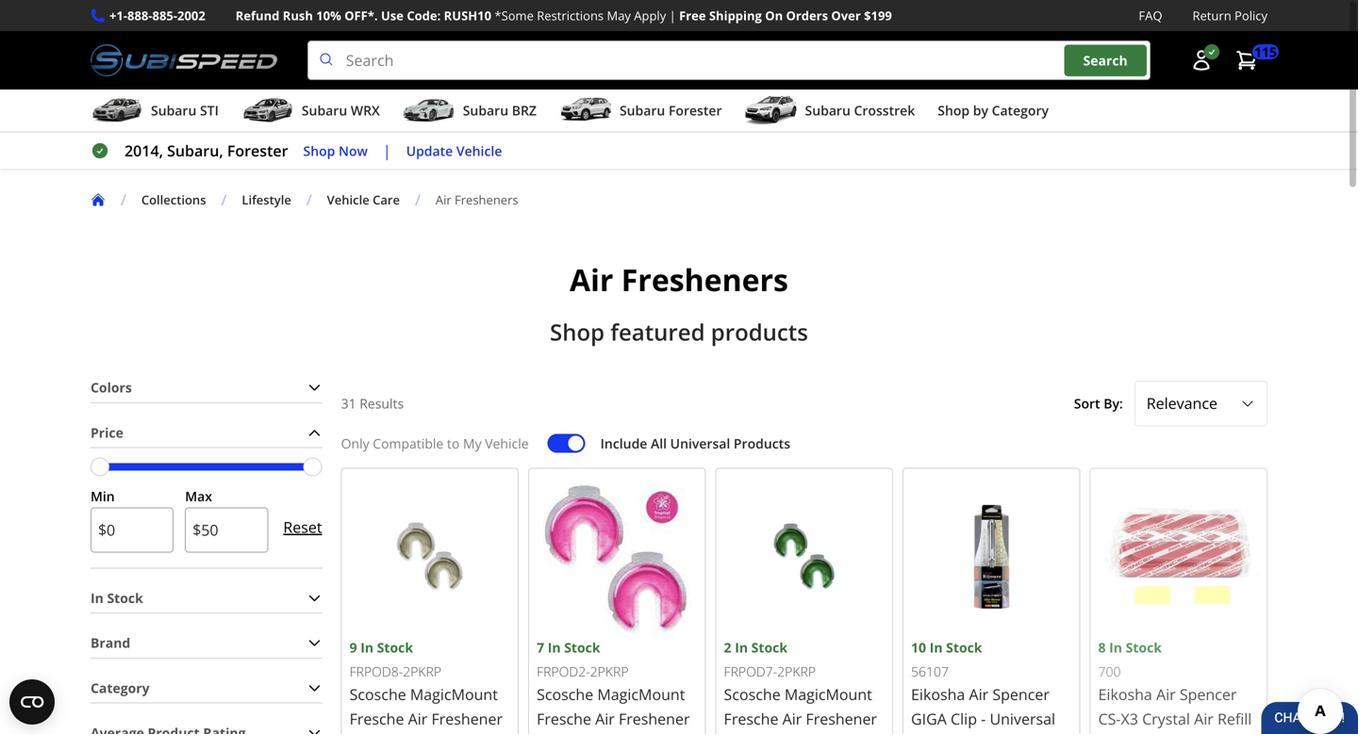 Task type: vqa. For each thing, say whether or not it's contained in the screenshot.


Task type: locate. For each thing, give the bounding box(es) containing it.
/ right "lifestyle"
[[306, 190, 312, 210]]

stock up frpod2-
[[564, 639, 600, 657]]

in inside 2 in stock frpod7-2pkrp scosche magicmount fresche air freshener refill cartridges (pin
[[735, 639, 748, 657]]

spencer
[[992, 685, 1050, 705], [1180, 685, 1237, 705]]

open widget image
[[9, 680, 55, 725]]

subaru for subaru crosstrek
[[805, 102, 851, 119]]

shop inside dropdown button
[[938, 102, 970, 119]]

10%
[[316, 7, 341, 24]]

stock for scosche magicmount fresche air freshener refill cartridges
[[564, 639, 600, 657]]

subaru right a subaru crosstrek thumbnail image
[[805, 102, 851, 119]]

eikosha for giga
[[911, 685, 965, 705]]

Select... button
[[1134, 381, 1268, 427]]

scosche inside 7 in stock frpod2-2pkrp scosche magicmount fresche air freshener refill cartridges
[[537, 685, 593, 705]]

1 horizontal spatial -
[[1098, 734, 1103, 735]]

in for scosche magicmount fresche air freshener refill cartridges
[[548, 639, 561, 657]]

1 vertical spatial forester
[[227, 141, 288, 161]]

3 freshener from the left
[[619, 709, 690, 729]]

subaru wrx
[[302, 102, 380, 119]]

scosche
[[350, 685, 406, 705], [724, 685, 781, 705], [537, 685, 593, 705]]

air inside 7 in stock frpod2-2pkrp scosche magicmount fresche air freshener refill cartridges
[[595, 709, 615, 729]]

in inside 7 in stock frpod2-2pkrp scosche magicmount fresche air freshener refill cartridges
[[548, 639, 561, 657]]

sort
[[1074, 395, 1100, 413]]

in stock
[[91, 589, 143, 607]]

subaru forester button
[[559, 93, 722, 131]]

brand button
[[91, 629, 322, 658]]

in for scosche magicmount fresche air freshener refill cartridg
[[360, 639, 374, 657]]

1 horizontal spatial fresche
[[537, 709, 591, 729]]

in right 2
[[735, 639, 748, 657]]

8 in stock 700 eikosha air spencer cs-x3 crystal air refill - universal
[[1098, 639, 1252, 735]]

scosche down frpod2-
[[537, 685, 593, 705]]

|
[[669, 7, 676, 24], [383, 141, 391, 161]]

refill left cartridges in the right bottom of the page
[[724, 734, 758, 735]]

scosche down frpod8-
[[350, 685, 406, 705]]

air fresheners link
[[436, 192, 533, 209]]

shop left featured
[[550, 317, 605, 348]]

vehicle right my
[[485, 435, 529, 452]]

2pkrp inside 9 in stock frpod8-2pkrp scosche magicmount fresche air freshener refill cartridg
[[403, 663, 441, 681]]

1 horizontal spatial air fresheners
[[570, 259, 788, 300]]

shop left by
[[938, 102, 970, 119]]

subaru wrx button
[[241, 93, 380, 131]]

5 subaru from the left
[[805, 102, 851, 119]]

2 magicmount from the left
[[785, 685, 872, 705]]

include all universal products
[[600, 435, 790, 452]]

3 magicmount from the left
[[597, 685, 685, 705]]

minimum slider
[[91, 458, 109, 477]]

2pkrp for scosche magicmount fresche air freshener refill cartridges
[[590, 663, 629, 681]]

2 horizontal spatial scosche
[[724, 685, 781, 705]]

$199
[[864, 7, 892, 24]]

colors button
[[91, 374, 322, 403]]

universal down "x3"
[[1107, 734, 1173, 735]]

stock inside 9 in stock frpod8-2pkrp scosche magicmount fresche air freshener refill cartridg
[[377, 639, 413, 657]]

| left free
[[669, 7, 676, 24]]

universal right clip
[[990, 709, 1055, 729]]

orders
[[786, 7, 828, 24]]

3 subaru from the left
[[463, 102, 508, 119]]

fresche inside 7 in stock frpod2-2pkrp scosche magicmount fresche air freshener refill cartridges
[[537, 709, 591, 729]]

1 horizontal spatial |
[[669, 7, 676, 24]]

magicmount for scosche magicmount fresche air freshener refill cartridges (pin
[[785, 685, 872, 705]]

3 fresche from the left
[[537, 709, 591, 729]]

wrx
[[351, 102, 380, 119]]

2pkrp for scosche magicmount fresche air freshener refill cartridg
[[403, 663, 441, 681]]

1 vertical spatial fresheners
[[621, 259, 788, 300]]

subaru for subaru brz
[[463, 102, 508, 119]]

2 vertical spatial vehicle
[[485, 435, 529, 452]]

a subaru forester thumbnail image image
[[559, 96, 612, 125]]

stock up frpod7-
[[751, 639, 787, 657]]

2 horizontal spatial magicmount
[[785, 685, 872, 705]]

results
[[360, 395, 404, 413]]

eikosha down 56107
[[911, 685, 965, 705]]

/ right care at the left top of the page
[[415, 190, 420, 210]]

in right 8
[[1109, 639, 1122, 657]]

in for scosche magicmount fresche air freshener refill cartridges (pin
[[735, 639, 748, 657]]

in for eikosha air spencer cs-x3 crystal air refill - universal
[[1109, 639, 1122, 657]]

include
[[600, 435, 647, 452]]

0 horizontal spatial shop
[[303, 142, 335, 160]]

universal
[[670, 435, 730, 452], [990, 709, 1055, 729], [1107, 734, 1173, 735]]

1 horizontal spatial spencer
[[1180, 685, 1237, 705]]

1 horizontal spatial universal
[[990, 709, 1055, 729]]

0 vertical spatial -
[[981, 709, 986, 729]]

2 / from the left
[[221, 190, 227, 210]]

forester down a subaru wrx thumbnail image
[[227, 141, 288, 161]]

1 fresche from the left
[[350, 709, 404, 729]]

1 subaru from the left
[[151, 102, 196, 119]]

2 eikosha from the left
[[1098, 685, 1152, 705]]

1 vertical spatial -
[[1098, 734, 1103, 735]]

/ right home icon on the top of page
[[121, 190, 126, 210]]

2 in stock frpod7-2pkrp scosche magicmount fresche air freshener refill cartridges (pin
[[724, 639, 878, 735]]

0 horizontal spatial air fresheners
[[436, 192, 518, 209]]

stock up brand
[[107, 589, 143, 607]]

magicmount inside 7 in stock frpod2-2pkrp scosche magicmount fresche air freshener refill cartridges
[[597, 685, 685, 705]]

air
[[436, 192, 451, 209], [570, 259, 613, 300], [969, 685, 989, 705], [1156, 685, 1176, 705], [408, 709, 428, 729], [782, 709, 802, 729], [595, 709, 615, 729], [1194, 709, 1214, 729]]

return
[[1193, 7, 1231, 24]]

stock for scosche magicmount fresche air freshener refill cartridges (pin
[[751, 639, 787, 657]]

freshener for scosche magicmount fresche air freshener refill cartridg
[[431, 709, 503, 729]]

giga
[[911, 709, 947, 729]]

air fresheners down update vehicle button at the left top of page
[[436, 192, 518, 209]]

2 horizontal spatial universal
[[1107, 734, 1173, 735]]

lifestyle link
[[242, 192, 306, 209], [242, 192, 291, 209]]

2 scosche from the left
[[724, 685, 781, 705]]

0 horizontal spatial freshener
[[431, 709, 503, 729]]

2 spencer from the left
[[1180, 685, 1237, 705]]

subaru for subaru wrx
[[302, 102, 347, 119]]

0 vertical spatial fresheners
[[455, 192, 518, 209]]

stock inside 8 in stock 700 eikosha air spencer cs-x3 crystal air refill - universal
[[1126, 639, 1162, 657]]

air fresheners
[[436, 192, 518, 209], [570, 259, 788, 300]]

3 2pkrp from the left
[[590, 663, 629, 681]]

eikosha inside 8 in stock 700 eikosha air spencer cs-x3 crystal air refill - universal
[[1098, 685, 1152, 705]]

home image
[[91, 193, 106, 208]]

1 2pkrp from the left
[[403, 663, 441, 681]]

scosche down frpod7-
[[724, 685, 781, 705]]

refill down frpod2-
[[537, 734, 571, 735]]

spencer for universal
[[992, 685, 1050, 705]]

magicmount inside 9 in stock frpod8-2pkrp scosche magicmount fresche air freshener refill cartridg
[[410, 685, 498, 705]]

2pkrp inside 7 in stock frpod2-2pkrp scosche magicmount fresche air freshener refill cartridges
[[590, 663, 629, 681]]

refill inside 2 in stock frpod7-2pkrp scosche magicmount fresche air freshener refill cartridges (pin
[[724, 734, 758, 735]]

forester down search input field at the top
[[669, 102, 722, 119]]

rush
[[283, 7, 313, 24]]

stock inside 2 in stock frpod7-2pkrp scosche magicmount fresche air freshener refill cartridges (pin
[[751, 639, 787, 657]]

2002
[[177, 7, 205, 24]]

- inside "10 in stock 56107 eikosha air spencer giga clip - universal"
[[981, 709, 986, 729]]

subaru left brz
[[463, 102, 508, 119]]

0 vertical spatial vehicle
[[456, 142, 502, 160]]

apply
[[634, 7, 666, 24]]

1 freshener from the left
[[431, 709, 503, 729]]

0 horizontal spatial |
[[383, 141, 391, 161]]

1 vertical spatial shop
[[303, 142, 335, 160]]

4 subaru from the left
[[620, 102, 665, 119]]

2 horizontal spatial 2pkrp
[[777, 663, 816, 681]]

shop for shop featured products
[[550, 317, 605, 348]]

fresche down frpod7-
[[724, 709, 778, 729]]

vehicle down subaru brz dropdown button in the left of the page
[[456, 142, 502, 160]]

min
[[91, 488, 115, 506]]

universal right all
[[670, 435, 730, 452]]

Max text field
[[185, 508, 268, 553]]

category
[[91, 679, 150, 697]]

refill down frpod8-
[[350, 734, 384, 735]]

fresche
[[350, 709, 404, 729], [724, 709, 778, 729], [537, 709, 591, 729]]

button image
[[1190, 49, 1213, 72]]

0 horizontal spatial fresheners
[[455, 192, 518, 209]]

4 / from the left
[[415, 190, 420, 210]]

in inside 9 in stock frpod8-2pkrp scosche magicmount fresche air freshener refill cartridg
[[360, 639, 374, 657]]

0 vertical spatial shop
[[938, 102, 970, 119]]

fresheners down update vehicle button at the left top of page
[[455, 192, 518, 209]]

fresche inside 2 in stock frpod7-2pkrp scosche magicmount fresche air freshener refill cartridges (pin
[[724, 709, 778, 729]]

vehicle left care at the left top of the page
[[327, 192, 369, 209]]

stock for scosche magicmount fresche air freshener refill cartridg
[[377, 639, 413, 657]]

0 horizontal spatial eikosha
[[911, 685, 965, 705]]

1 spencer from the left
[[992, 685, 1050, 705]]

0 horizontal spatial fresche
[[350, 709, 404, 729]]

scosche magicmount fresche air freshener refill cartridges (pine) - universal image
[[724, 477, 885, 638]]

1 horizontal spatial scosche
[[537, 685, 593, 705]]

eikosha inside "10 in stock 56107 eikosha air spencer giga clip - universal"
[[911, 685, 965, 705]]

magicmount inside 2 in stock frpod7-2pkrp scosche magicmount fresche air freshener refill cartridges (pin
[[785, 685, 872, 705]]

refill right crystal
[[1218, 709, 1252, 729]]

2 vertical spatial universal
[[1107, 734, 1173, 735]]

Min text field
[[91, 508, 174, 553]]

1 horizontal spatial eikosha
[[1098, 685, 1152, 705]]

2 vertical spatial shop
[[550, 317, 605, 348]]

scosche inside 2 in stock frpod7-2pkrp scosche magicmount fresche air freshener refill cartridges (pin
[[724, 685, 781, 705]]

2
[[724, 639, 731, 657]]

3 scosche from the left
[[537, 685, 593, 705]]

eikosha
[[911, 685, 965, 705], [1098, 685, 1152, 705]]

stock inside dropdown button
[[107, 589, 143, 607]]

0 horizontal spatial scosche
[[350, 685, 406, 705]]

10 in stock 56107 eikosha air spencer giga clip - universal
[[911, 639, 1055, 729]]

subispeed logo image
[[91, 41, 277, 80]]

products
[[734, 435, 790, 452]]

search button
[[1064, 45, 1147, 76]]

collections link
[[141, 192, 221, 209], [141, 192, 206, 209]]

subaru left wrx
[[302, 102, 347, 119]]

1 horizontal spatial forester
[[669, 102, 722, 119]]

stock up frpod8-
[[377, 639, 413, 657]]

2pkrp inside 2 in stock frpod7-2pkrp scosche magicmount fresche air freshener refill cartridges (pin
[[777, 663, 816, 681]]

115 button
[[1226, 42, 1279, 79]]

shop left now
[[303, 142, 335, 160]]

1 horizontal spatial freshener
[[619, 709, 690, 729]]

in up brand
[[91, 589, 104, 607]]

stock
[[107, 589, 143, 607], [377, 639, 413, 657], [751, 639, 787, 657], [564, 639, 600, 657], [946, 639, 982, 657], [1126, 639, 1162, 657]]

a subaru crosstrek thumbnail image image
[[745, 96, 797, 125]]

in inside 8 in stock 700 eikosha air spencer cs-x3 crystal air refill - universal
[[1109, 639, 1122, 657]]

off*.
[[344, 7, 378, 24]]

a subaru sti thumbnail image image
[[91, 96, 143, 125]]

2pkrp for scosche magicmount fresche air freshener refill cartridges (pin
[[777, 663, 816, 681]]

air fresheners up shop featured products
[[570, 259, 788, 300]]

1 vertical spatial air fresheners
[[570, 259, 788, 300]]

1 scosche from the left
[[350, 685, 406, 705]]

in right 9
[[360, 639, 374, 657]]

/ for vehicle care
[[306, 190, 312, 210]]

in inside "10 in stock 56107 eikosha air spencer giga clip - universal"
[[930, 639, 943, 657]]

0 horizontal spatial forester
[[227, 141, 288, 161]]

1 horizontal spatial 2pkrp
[[590, 663, 629, 681]]

clip
[[951, 709, 977, 729]]

1 horizontal spatial shop
[[550, 317, 605, 348]]

scosche magicmount fresche air freshener refill cartridges (vanilla) - universal image
[[350, 477, 510, 638]]

stock right 8
[[1126, 639, 1162, 657]]

forester inside dropdown button
[[669, 102, 722, 119]]

2 fresche from the left
[[724, 709, 778, 729]]

spencer inside "10 in stock 56107 eikosha air spencer giga clip - universal"
[[992, 685, 1050, 705]]

scosche inside 9 in stock frpod8-2pkrp scosche magicmount fresche air freshener refill cartridg
[[350, 685, 406, 705]]

1 horizontal spatial magicmount
[[597, 685, 685, 705]]

1 vertical spatial |
[[383, 141, 391, 161]]

/ left "lifestyle"
[[221, 190, 227, 210]]

in right 7
[[548, 639, 561, 657]]

fresche down frpod8-
[[350, 709, 404, 729]]

subaru right a subaru forester thumbnail image
[[620, 102, 665, 119]]

subaru left sti
[[151, 102, 196, 119]]

56107
[[911, 663, 949, 681]]

freshener inside 9 in stock frpod8-2pkrp scosche magicmount fresche air freshener refill cartridg
[[431, 709, 503, 729]]

0 horizontal spatial 2pkrp
[[403, 663, 441, 681]]

2014, subaru, forester
[[124, 141, 288, 161]]

+1-
[[109, 7, 127, 24]]

freshener inside 7 in stock frpod2-2pkrp scosche magicmount fresche air freshener refill cartridges
[[619, 709, 690, 729]]

refill inside 9 in stock frpod8-2pkrp scosche magicmount fresche air freshener refill cartridg
[[350, 734, 384, 735]]

stock up 56107
[[946, 639, 982, 657]]

refill for scosche magicmount fresche air freshener refill cartridg
[[350, 734, 384, 735]]

freshener for scosche magicmount fresche air freshener refill cartridges
[[619, 709, 690, 729]]

fresche for scosche magicmount fresche air freshener refill cartridg
[[350, 709, 404, 729]]

2 horizontal spatial fresche
[[724, 709, 778, 729]]

in right 10
[[930, 639, 943, 657]]

update
[[406, 142, 453, 160]]

stock inside "10 in stock 56107 eikosha air spencer giga clip - universal"
[[946, 639, 982, 657]]

subaru for subaru forester
[[620, 102, 665, 119]]

0 horizontal spatial spencer
[[992, 685, 1050, 705]]

3 / from the left
[[306, 190, 312, 210]]

2pkrp
[[403, 663, 441, 681], [777, 663, 816, 681], [590, 663, 629, 681]]

in
[[91, 589, 104, 607], [360, 639, 374, 657], [735, 639, 748, 657], [548, 639, 561, 657], [930, 639, 943, 657], [1109, 639, 1122, 657]]

fresheners up shop featured products
[[621, 259, 788, 300]]

0 horizontal spatial magicmount
[[410, 685, 498, 705]]

magicmount for scosche magicmount fresche air freshener refill cartridg
[[410, 685, 498, 705]]

- down cs-
[[1098, 734, 1103, 735]]

| right now
[[383, 141, 391, 161]]

fresche inside 9 in stock frpod8-2pkrp scosche magicmount fresche air freshener refill cartridg
[[350, 709, 404, 729]]

2 freshener from the left
[[806, 709, 877, 729]]

scosche for scosche magicmount fresche air freshener refill cartridg
[[350, 685, 406, 705]]

+1-888-885-2002
[[109, 7, 205, 24]]

2 subaru from the left
[[302, 102, 347, 119]]

shop
[[938, 102, 970, 119], [303, 142, 335, 160], [550, 317, 605, 348]]

update vehicle button
[[406, 140, 502, 162]]

stock inside 7 in stock frpod2-2pkrp scosche magicmount fresche air freshener refill cartridges
[[564, 639, 600, 657]]

vehicle care
[[327, 192, 400, 209]]

1 / from the left
[[121, 190, 126, 210]]

2 2pkrp from the left
[[777, 663, 816, 681]]

spencer inside 8 in stock 700 eikosha air spencer cs-x3 crystal air refill - universal
[[1180, 685, 1237, 705]]

1 eikosha from the left
[[911, 685, 965, 705]]

2 horizontal spatial freshener
[[806, 709, 877, 729]]

eikosha up "x3"
[[1098, 685, 1152, 705]]

faq
[[1139, 7, 1162, 24]]

refill for scosche magicmount fresche air freshener refill cartridges
[[537, 734, 571, 735]]

air inside "10 in stock 56107 eikosha air spencer giga clip - universal"
[[969, 685, 989, 705]]

shop by category button
[[938, 93, 1049, 131]]

+1-888-885-2002 link
[[109, 6, 205, 26]]

policy
[[1235, 7, 1268, 24]]

freshener inside 2 in stock frpod7-2pkrp scosche magicmount fresche air freshener refill cartridges (pin
[[806, 709, 877, 729]]

2 horizontal spatial shop
[[938, 102, 970, 119]]

- right clip
[[981, 709, 986, 729]]

shop featured products
[[550, 317, 808, 348]]

8
[[1098, 639, 1106, 657]]

0 horizontal spatial -
[[981, 709, 986, 729]]

1 vertical spatial universal
[[990, 709, 1055, 729]]

0 vertical spatial universal
[[670, 435, 730, 452]]

all
[[651, 435, 667, 452]]

refill inside 7 in stock frpod2-2pkrp scosche magicmount fresche air freshener refill cartridges
[[537, 734, 571, 735]]

fresche down frpod2-
[[537, 709, 591, 729]]

1 magicmount from the left
[[410, 685, 498, 705]]

0 vertical spatial forester
[[669, 102, 722, 119]]

stock for eikosha air spencer giga clip - universal
[[946, 639, 982, 657]]

freshener
[[431, 709, 503, 729], [806, 709, 877, 729], [619, 709, 690, 729]]

frpod2-
[[537, 663, 590, 681]]



Task type: describe. For each thing, give the bounding box(es) containing it.
scosche for scosche magicmount fresche air freshener refill cartridges (pin
[[724, 685, 781, 705]]

subaru brz button
[[402, 93, 537, 131]]

crystal
[[1142, 709, 1190, 729]]

eikosha air spencer cs-x3 crystal air refill - universal image
[[1098, 477, 1259, 638]]

sti
[[200, 102, 219, 119]]

shop now
[[303, 142, 368, 160]]

return policy link
[[1193, 6, 1268, 26]]

888-
[[127, 7, 152, 24]]

0 vertical spatial |
[[669, 7, 676, 24]]

x3
[[1121, 709, 1138, 729]]

refill inside 8 in stock 700 eikosha air spencer cs-x3 crystal air refill - universal
[[1218, 709, 1252, 729]]

*some
[[495, 7, 534, 24]]

price button
[[91, 419, 322, 448]]

stock for eikosha air spencer cs-x3 crystal air refill - universal
[[1126, 639, 1162, 657]]

my
[[463, 435, 482, 452]]

lifestyle link down shop now link
[[242, 192, 306, 209]]

select... image
[[1240, 396, 1255, 411]]

a subaru brz thumbnail image image
[[402, 96, 455, 125]]

maximum slider
[[303, 458, 322, 477]]

code:
[[407, 7, 441, 24]]

magicmount for scosche magicmount fresche air freshener refill cartridges
[[597, 685, 685, 705]]

freshener for scosche magicmount fresche air freshener refill cartridges (pin
[[806, 709, 877, 729]]

scosche for scosche magicmount fresche air freshener refill cartridges
[[537, 685, 593, 705]]

by
[[973, 102, 988, 119]]

in stock button
[[91, 584, 322, 613]]

2014,
[[124, 141, 163, 161]]

search
[[1083, 51, 1128, 69]]

spencer for air
[[1180, 685, 1237, 705]]

cs-
[[1098, 709, 1121, 729]]

9
[[350, 639, 357, 657]]

885-
[[152, 7, 177, 24]]

universal inside 8 in stock 700 eikosha air spencer cs-x3 crystal air refill - universal
[[1107, 734, 1173, 735]]

in inside in stock dropdown button
[[91, 589, 104, 607]]

on
[[765, 7, 783, 24]]

products
[[711, 317, 808, 348]]

/ for lifestyle
[[221, 190, 227, 210]]

115
[[1254, 43, 1277, 61]]

vehicle inside button
[[456, 142, 502, 160]]

reset button
[[283, 505, 322, 550]]

air inside 9 in stock frpod8-2pkrp scosche magicmount fresche air freshener refill cartridg
[[408, 709, 428, 729]]

compatible
[[373, 435, 444, 452]]

only compatible to my vehicle
[[341, 435, 529, 452]]

7
[[537, 639, 544, 657]]

free
[[679, 7, 706, 24]]

/ for collections
[[121, 190, 126, 210]]

price
[[91, 424, 123, 442]]

featured
[[610, 317, 705, 348]]

subaru brz
[[463, 102, 537, 119]]

crosstrek
[[854, 102, 915, 119]]

shop now link
[[303, 140, 368, 162]]

subaru for subaru sti
[[151, 102, 196, 119]]

0 vertical spatial air fresheners
[[436, 192, 518, 209]]

10
[[911, 639, 926, 657]]

search input field
[[307, 41, 1151, 80]]

shop for shop by category
[[938, 102, 970, 119]]

air inside 2 in stock frpod7-2pkrp scosche magicmount fresche air freshener refill cartridges (pin
[[782, 709, 802, 729]]

1 horizontal spatial fresheners
[[621, 259, 788, 300]]

in for eikosha air spencer giga clip - universal
[[930, 639, 943, 657]]

shop by category
[[938, 102, 1049, 119]]

over
[[831, 7, 861, 24]]

9 in stock frpod8-2pkrp scosche magicmount fresche air freshener refill cartridg
[[350, 639, 503, 735]]

care
[[373, 192, 400, 209]]

use
[[381, 7, 404, 24]]

brand
[[91, 634, 130, 652]]

700
[[1098, 663, 1121, 681]]

brz
[[512, 102, 537, 119]]

universal inside "10 in stock 56107 eikosha air spencer giga clip - universal"
[[990, 709, 1055, 729]]

subaru sti
[[151, 102, 219, 119]]

shop for shop now
[[303, 142, 335, 160]]

fresche for scosche magicmount fresche air freshener refill cartridges (pin
[[724, 709, 778, 729]]

0 horizontal spatial universal
[[670, 435, 730, 452]]

sort by:
[[1074, 395, 1123, 413]]

subaru sti button
[[91, 93, 219, 131]]

subaru forester
[[620, 102, 722, 119]]

fresche for scosche magicmount fresche air freshener refill cartridges
[[537, 709, 591, 729]]

eikosha for cs-
[[1098, 685, 1152, 705]]

collections
[[141, 192, 206, 209]]

- inside 8 in stock 700 eikosha air spencer cs-x3 crystal air refill - universal
[[1098, 734, 1103, 735]]

refill for scosche magicmount fresche air freshener refill cartridges (pin
[[724, 734, 758, 735]]

update vehicle
[[406, 142, 502, 160]]

colors
[[91, 379, 132, 397]]

subaru,
[[167, 141, 223, 161]]

eikosha air spencer giga clip - universal image
[[911, 477, 1072, 638]]

category button
[[91, 674, 322, 703]]

refund
[[236, 7, 280, 24]]

a subaru wrx thumbnail image image
[[241, 96, 294, 125]]

return policy
[[1193, 7, 1268, 24]]

frpod8-
[[350, 663, 403, 681]]

reset
[[283, 517, 322, 537]]

scosche magicmount fresche air freshener refill cartridges - tropical image
[[537, 477, 697, 638]]

cartridges
[[762, 734, 835, 735]]

subaru crosstrek button
[[745, 93, 915, 131]]

1 vertical spatial vehicle
[[327, 192, 369, 209]]

lifestyle link down the 2014, subaru, forester
[[242, 192, 291, 209]]

max
[[185, 488, 212, 506]]

frpod7-
[[724, 663, 777, 681]]

now
[[339, 142, 368, 160]]

restrictions
[[537, 7, 604, 24]]

rush10
[[444, 7, 491, 24]]

category
[[992, 102, 1049, 119]]

7 in stock frpod2-2pkrp scosche magicmount fresche air freshener refill cartridges
[[537, 639, 690, 735]]

31
[[341, 395, 356, 413]]

by:
[[1104, 395, 1123, 413]]



